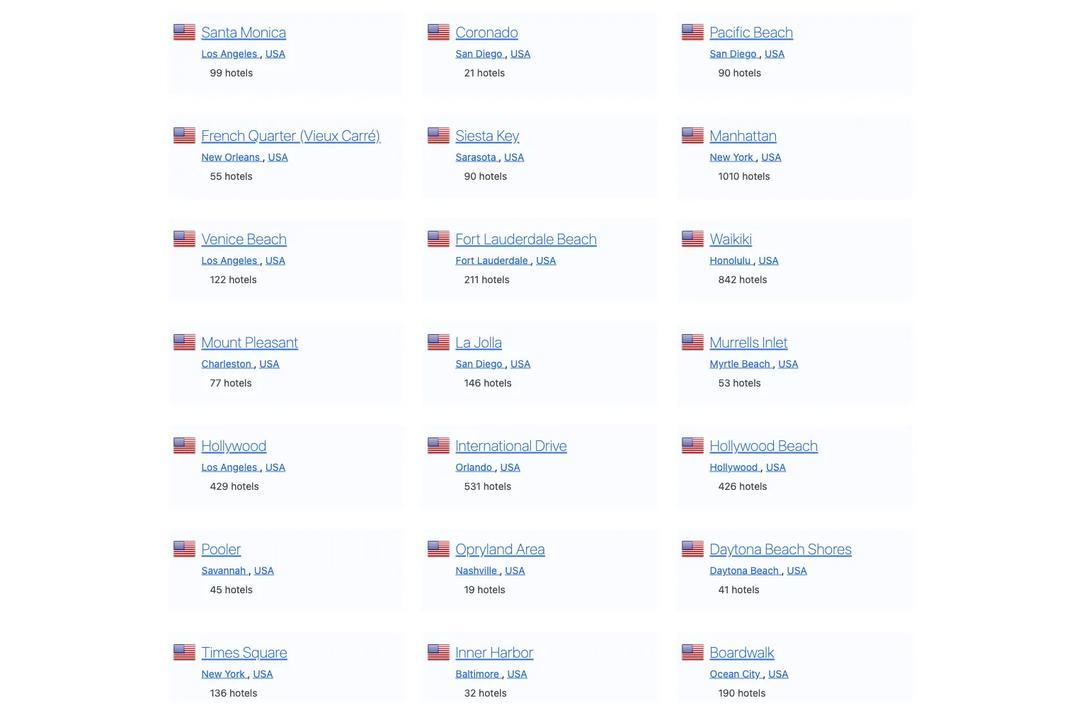 Task type: vqa. For each thing, say whether or not it's contained in the screenshot.


Task type: locate. For each thing, give the bounding box(es) containing it.
hotels right 429
[[231, 480, 259, 492]]

hollywood beach hollywood , usa
[[710, 437, 819, 473]]

0 vertical spatial fort
[[456, 230, 481, 248]]

new inside manhattan new york , usa
[[710, 151, 731, 162]]

pacific beach san diego , usa
[[710, 23, 794, 59]]

hotels right 21
[[478, 66, 505, 78]]

0 vertical spatial los
[[202, 47, 218, 59]]

la
[[456, 333, 471, 351]]

hotels for waikiki
[[740, 273, 768, 285]]

usa link for fort lauderdale beach
[[537, 254, 557, 266]]

pleasant
[[245, 333, 298, 351]]

new york link for square
[[202, 668, 248, 680]]

siesta key link
[[456, 126, 520, 144]]

, inside venice beach los angeles , usa
[[260, 254, 263, 266]]

hotels for international drive
[[484, 480, 512, 492]]

lauderdale
[[484, 230, 554, 248], [477, 254, 528, 266]]

hollywood for beach
[[710, 437, 776, 454]]

1 horizontal spatial 90
[[719, 66, 731, 78]]

2 los from the top
[[202, 254, 218, 266]]

21 hotels
[[464, 66, 505, 78]]

lauderdale up 211 hotels
[[477, 254, 528, 266]]

1010 hotels
[[719, 170, 771, 182]]

1 vertical spatial hollywood link
[[710, 461, 761, 473]]

san diego link up "21 hotels"
[[456, 47, 505, 59]]

hotels down daytona beach link at bottom
[[732, 584, 760, 595]]

90 hotels down sarasota link
[[464, 170, 507, 182]]

21
[[464, 66, 475, 78]]

san up 21
[[456, 47, 473, 59]]

los up 122
[[202, 254, 218, 266]]

1 vertical spatial lauderdale
[[477, 254, 528, 266]]

international drive link
[[456, 437, 568, 454]]

shores
[[809, 540, 852, 558]]

hollywood link up 426 hotels
[[710, 461, 761, 473]]

0 horizontal spatial 90 hotels
[[464, 170, 507, 182]]

daytona up daytona beach link at bottom
[[710, 540, 762, 558]]

honolulu
[[710, 254, 751, 266]]

0 horizontal spatial hollywood link
[[202, 437, 267, 454]]

san diego link
[[456, 47, 505, 59], [710, 47, 760, 59], [456, 358, 505, 369]]

city
[[743, 668, 761, 680]]

146
[[464, 377, 481, 389]]

san down pacific on the right top
[[710, 47, 728, 59]]

angeles up 99 hotels
[[221, 47, 257, 59]]

hollywood inside hollywood los angeles , usa
[[202, 437, 267, 454]]

90 hotels for siesta
[[464, 170, 507, 182]]

0 horizontal spatial 90
[[464, 170, 477, 182]]

usa inside inner harbor baltimore , usa
[[508, 668, 528, 680]]

angeles inside santa monica los angeles , usa
[[221, 47, 257, 59]]

1 vertical spatial los
[[202, 254, 218, 266]]

angeles up 122 hotels
[[221, 254, 257, 266]]

19
[[464, 584, 475, 595]]

90 hotels down pacific beach san diego , usa
[[719, 66, 762, 78]]

usa inside hollywood los angeles , usa
[[266, 461, 286, 473]]

los angeles link for los
[[202, 461, 260, 473]]

diego up 146 hotels
[[476, 358, 503, 369]]

york up 136 hotels on the bottom left of the page
[[225, 668, 245, 680]]

usa link for opryland area
[[506, 565, 526, 576]]

2 los angeles link from the top
[[202, 254, 260, 266]]

los inside santa monica los angeles , usa
[[202, 47, 218, 59]]

426
[[719, 480, 737, 492]]

0 vertical spatial 90 hotels
[[719, 66, 762, 78]]

hotels for hollywood beach
[[740, 480, 768, 492]]

0 vertical spatial hollywood link
[[202, 437, 267, 454]]

1 angeles from the top
[[221, 47, 257, 59]]

usa link for waikiki
[[759, 254, 779, 266]]

beach inside fort lauderdale beach fort lauderdale , usa
[[558, 230, 597, 248]]

diego down pacific beach link
[[730, 47, 757, 59]]

angeles inside venice beach los angeles , usa
[[221, 254, 257, 266]]

0 vertical spatial lauderdale
[[484, 230, 554, 248]]

3 los from the top
[[202, 461, 218, 473]]

new up 136
[[202, 668, 222, 680]]

orlando link
[[456, 461, 495, 473]]

, inside murrells inlet myrtle beach , usa
[[773, 358, 776, 369]]

hotels down the myrtle beach link
[[734, 377, 762, 389]]

, inside french quarter (vieux carré) new orleans , usa
[[263, 151, 266, 162]]

hotels down sarasota link
[[480, 170, 507, 182]]

san diego link for beach
[[710, 47, 760, 59]]

angeles
[[221, 47, 257, 59], [221, 254, 257, 266], [221, 461, 257, 473]]

,
[[260, 47, 263, 59], [505, 47, 508, 59], [760, 47, 763, 59], [263, 151, 266, 162], [499, 151, 502, 162], [757, 151, 759, 162], [260, 254, 263, 266], [531, 254, 534, 266], [754, 254, 757, 266], [254, 358, 257, 369], [505, 358, 508, 369], [773, 358, 776, 369], [260, 461, 263, 473], [495, 461, 498, 473], [761, 461, 764, 473], [249, 565, 252, 576], [500, 565, 503, 576], [782, 565, 785, 576], [248, 668, 251, 680], [502, 668, 505, 680], [764, 668, 766, 680]]

usa link for pooler
[[254, 565, 274, 576]]

san diego link up 146 hotels
[[456, 358, 505, 369]]

san inside la jolla san diego , usa
[[456, 358, 473, 369]]

french quarter (vieux carré) link
[[202, 126, 381, 144]]

2 daytona from the top
[[710, 565, 748, 576]]

hollywood beach link
[[710, 437, 819, 454]]

0 vertical spatial york
[[734, 151, 754, 162]]

new york link up 1010
[[710, 151, 757, 162]]

la jolla link
[[456, 333, 502, 351]]

hotels right 19
[[478, 584, 506, 595]]

90
[[719, 66, 731, 78], [464, 170, 477, 182]]

usa inside daytona beach shores daytona beach , usa
[[788, 565, 808, 576]]

los angeles link up 99 hotels
[[202, 47, 260, 59]]

usa link for coronado
[[511, 47, 531, 59]]

san inside coronado san diego , usa
[[456, 47, 473, 59]]

3 los angeles link from the top
[[202, 461, 260, 473]]

hotels right 1010
[[743, 170, 771, 182]]

usa inside the opryland area nashville , usa
[[506, 565, 526, 576]]

hotels right the 146
[[484, 377, 512, 389]]

hollywood up 429 hotels
[[202, 437, 267, 454]]

angeles up 429 hotels
[[221, 461, 257, 473]]

1 vertical spatial angeles
[[221, 254, 257, 266]]

opryland area nashville , usa
[[456, 540, 546, 576]]

san for pacific beach
[[710, 47, 728, 59]]

fort
[[456, 230, 481, 248], [456, 254, 475, 266]]

daytona up 41
[[710, 565, 748, 576]]

hotels right 136
[[230, 687, 258, 699]]

1 los from the top
[[202, 47, 218, 59]]

lauderdale up fort lauderdale link
[[484, 230, 554, 248]]

french quarter (vieux carré) new orleans , usa
[[202, 126, 381, 162]]

hollywood
[[202, 437, 267, 454], [710, 437, 776, 454], [710, 461, 758, 473]]

fort up fort lauderdale link
[[456, 230, 481, 248]]

los up 99
[[202, 47, 218, 59]]

0 vertical spatial angeles
[[221, 47, 257, 59]]

usa link for daytona beach shores
[[788, 565, 808, 576]]

inlet
[[763, 333, 788, 351]]

0 vertical spatial daytona
[[710, 540, 762, 558]]

san inside pacific beach san diego , usa
[[710, 47, 728, 59]]

san diego link for san
[[456, 47, 505, 59]]

hollywood for los
[[202, 437, 267, 454]]

hotels down pacific beach san diego , usa
[[734, 66, 762, 78]]

hotels down city
[[738, 687, 766, 699]]

1 horizontal spatial 90 hotels
[[719, 66, 762, 78]]

venice
[[202, 230, 244, 248]]

3 angeles from the top
[[221, 461, 257, 473]]

hotels down orleans
[[225, 170, 253, 182]]

hollywood link up 429 hotels
[[202, 437, 267, 454]]

1 vertical spatial new york link
[[202, 668, 248, 680]]

hotels for mount pleasant
[[224, 377, 252, 389]]

usa inside french quarter (vieux carré) new orleans , usa
[[268, 151, 288, 162]]

1 horizontal spatial york
[[734, 151, 754, 162]]

coronado
[[456, 23, 519, 41]]

area
[[517, 540, 546, 558]]

usa inside waikiki honolulu , usa
[[759, 254, 779, 266]]

ocean
[[710, 668, 740, 680]]

usa inside the boardwalk ocean city , usa
[[769, 668, 789, 680]]

hotels for coronado
[[478, 66, 505, 78]]

1 daytona from the top
[[710, 540, 762, 558]]

1 vertical spatial fort
[[456, 254, 475, 266]]

hollywood up 426 hotels
[[710, 437, 776, 454]]

harbor
[[491, 644, 534, 661]]

0 vertical spatial los angeles link
[[202, 47, 260, 59]]

hotels down fort lauderdale link
[[482, 273, 510, 285]]

york
[[734, 151, 754, 162], [225, 668, 245, 680]]

1 vertical spatial 90
[[464, 170, 477, 182]]

hotels right 99
[[225, 66, 253, 78]]

international drive orlando , usa
[[456, 437, 568, 473]]

san for la jolla
[[456, 358, 473, 369]]

san diego link down pacific on the right top
[[710, 47, 760, 59]]

hotels right '531'
[[484, 480, 512, 492]]

daytona beach shores daytona beach , usa
[[710, 540, 852, 576]]

los inside hollywood los angeles , usa
[[202, 461, 218, 473]]

york inside manhattan new york , usa
[[734, 151, 754, 162]]

diego up "21 hotels"
[[476, 47, 503, 59]]

0 horizontal spatial york
[[225, 668, 245, 680]]

daytona
[[710, 540, 762, 558], [710, 565, 748, 576]]

new up "55"
[[202, 151, 222, 162]]

90 for siesta
[[464, 170, 477, 182]]

136
[[210, 687, 227, 699]]

usa inside murrells inlet myrtle beach , usa
[[779, 358, 799, 369]]

1 los angeles link from the top
[[202, 47, 260, 59]]

0 vertical spatial new york link
[[710, 151, 757, 162]]

429 hotels
[[210, 480, 259, 492]]

french
[[202, 126, 245, 144]]

new york link for new
[[710, 151, 757, 162]]

, inside siesta key sarasota , usa
[[499, 151, 502, 162]]

hotels for times square
[[230, 687, 258, 699]]

, inside inner harbor baltimore , usa
[[502, 668, 505, 680]]

hotels right 45
[[225, 584, 253, 595]]

york up 1010 hotels
[[734, 151, 754, 162]]

hotels down charleston link in the left bottom of the page
[[224, 377, 252, 389]]

55 hotels
[[210, 170, 253, 182]]

hotels for pooler
[[225, 584, 253, 595]]

usa inside manhattan new york , usa
[[762, 151, 782, 162]]

fort lauderdale beach link
[[456, 230, 597, 248]]

, inside mount pleasant charleston , usa
[[254, 358, 257, 369]]

2 vertical spatial los angeles link
[[202, 461, 260, 473]]

hotels right 32
[[479, 687, 507, 699]]

hotels right 426
[[740, 480, 768, 492]]

pacific
[[710, 23, 751, 41]]

usa link for murrells inlet
[[779, 358, 799, 369]]

los angeles link up 122 hotels
[[202, 254, 260, 266]]

hotels for manhattan
[[743, 170, 771, 182]]

boardwalk ocean city , usa
[[710, 644, 789, 680]]

hotels right 122
[[229, 273, 257, 285]]

hotels for fort lauderdale beach
[[482, 273, 510, 285]]

2 vertical spatial angeles
[[221, 461, 257, 473]]

los inside venice beach los angeles , usa
[[202, 254, 218, 266]]

honolulu link
[[710, 254, 754, 266]]

99 hotels
[[210, 66, 253, 78]]

, inside waikiki honolulu , usa
[[754, 254, 757, 266]]

usa link for boardwalk
[[769, 668, 789, 680]]

2 fort from the top
[[456, 254, 475, 266]]

, inside pooler savannah , usa
[[249, 565, 252, 576]]

211 hotels
[[464, 273, 510, 285]]

usa inside venice beach los angeles , usa
[[266, 254, 286, 266]]

usa inside pooler savannah , usa
[[254, 565, 274, 576]]

2 vertical spatial los
[[202, 461, 218, 473]]

1 vertical spatial 90 hotels
[[464, 170, 507, 182]]

usa link for french quarter (vieux carré)
[[268, 151, 288, 162]]

new up 1010
[[710, 151, 731, 162]]

los angeles link up 429 hotels
[[202, 461, 260, 473]]

san up the 146
[[456, 358, 473, 369]]

los for venice
[[202, 254, 218, 266]]

coronado link
[[456, 23, 519, 41]]

hollywood los angeles , usa
[[202, 437, 286, 473]]

mount pleasant charleston , usa
[[202, 333, 298, 369]]

190
[[719, 687, 736, 699]]

hotels right 842
[[740, 273, 768, 285]]

diego inside pacific beach san diego , usa
[[730, 47, 757, 59]]

1 vertical spatial los angeles link
[[202, 254, 260, 266]]

new orleans link
[[202, 151, 263, 162]]

myrtle
[[710, 358, 740, 369]]

diego for pacific beach
[[730, 47, 757, 59]]

1 vertical spatial york
[[225, 668, 245, 680]]

0 vertical spatial 90
[[719, 66, 731, 78]]

531
[[464, 480, 481, 492]]

usa link for siesta key
[[505, 151, 525, 162]]

square
[[243, 644, 288, 661]]

new york link up 136
[[202, 668, 248, 680]]

los up 429
[[202, 461, 218, 473]]

1 vertical spatial daytona
[[710, 565, 748, 576]]

, inside the opryland area nashville , usa
[[500, 565, 503, 576]]

usa inside fort lauderdale beach fort lauderdale , usa
[[537, 254, 557, 266]]

1 horizontal spatial new york link
[[710, 151, 757, 162]]

fort lauderdale beach fort lauderdale , usa
[[456, 230, 597, 266]]

diego inside la jolla san diego , usa
[[476, 358, 503, 369]]

45 hotels
[[210, 584, 253, 595]]

beach inside murrells inlet myrtle beach , usa
[[742, 358, 771, 369]]

los for santa
[[202, 47, 218, 59]]

opryland
[[456, 540, 513, 558]]

quarter
[[249, 126, 296, 144]]

55
[[210, 170, 222, 182]]

90 down sarasota
[[464, 170, 477, 182]]

venice beach los angeles , usa
[[202, 230, 287, 266]]

los angeles link for beach
[[202, 254, 260, 266]]

beach inside pacific beach san diego , usa
[[754, 23, 794, 41]]

90 down pacific on the right top
[[719, 66, 731, 78]]

opryland area link
[[456, 540, 546, 558]]

0 horizontal spatial new york link
[[202, 668, 248, 680]]

2 angeles from the top
[[221, 254, 257, 266]]

hotels for santa monica
[[225, 66, 253, 78]]

fort up the '211'
[[456, 254, 475, 266]]

99
[[210, 66, 223, 78]]



Task type: describe. For each thing, give the bounding box(es) containing it.
usa link for inner harbor
[[508, 668, 528, 680]]

90 for pacific
[[719, 66, 731, 78]]

usa link for mount pleasant
[[260, 358, 280, 369]]

usa inside international drive orlando , usa
[[501, 461, 521, 473]]

mount pleasant link
[[202, 333, 298, 351]]

times
[[202, 644, 240, 661]]

angeles inside hollywood los angeles , usa
[[221, 461, 257, 473]]

inner harbor link
[[456, 644, 534, 661]]

426 hotels
[[719, 480, 768, 492]]

santa monica link
[[202, 23, 286, 41]]

, inside fort lauderdale beach fort lauderdale , usa
[[531, 254, 534, 266]]

usa link for pacific beach
[[765, 47, 785, 59]]

usa inside pacific beach san diego , usa
[[765, 47, 785, 59]]

122 hotels
[[210, 273, 257, 285]]

ocean city link
[[710, 668, 764, 680]]

manhattan link
[[710, 126, 777, 144]]

usa link for hollywood
[[266, 461, 286, 473]]

usa link for santa monica
[[266, 47, 286, 59]]

842
[[719, 273, 737, 285]]

carré)
[[342, 126, 381, 144]]

diego inside coronado san diego , usa
[[476, 47, 503, 59]]

1 horizontal spatial hollywood link
[[710, 461, 761, 473]]

daytona beach shores link
[[710, 540, 852, 558]]

usa link for la jolla
[[511, 358, 531, 369]]

beach inside the hollywood beach hollywood , usa
[[779, 437, 819, 454]]

jolla
[[474, 333, 502, 351]]

monica
[[241, 23, 286, 41]]

53
[[719, 377, 731, 389]]

inner
[[456, 644, 487, 661]]

diego for la jolla
[[476, 358, 503, 369]]

hotels for siesta key
[[480, 170, 507, 182]]

santa monica los angeles , usa
[[202, 23, 286, 59]]

orleans
[[225, 151, 260, 162]]

san diego link for jolla
[[456, 358, 505, 369]]

daytona beach link
[[710, 565, 782, 576]]

53 hotels
[[719, 377, 762, 389]]

pooler savannah , usa
[[202, 540, 274, 576]]

122
[[210, 273, 226, 285]]

1 fort from the top
[[456, 230, 481, 248]]

waikiki
[[710, 230, 753, 248]]

la jolla san diego , usa
[[456, 333, 531, 369]]

, inside international drive orlando , usa
[[495, 461, 498, 473]]

90 hotels for pacific
[[719, 66, 762, 78]]

new inside french quarter (vieux carré) new orleans , usa
[[202, 151, 222, 162]]

hotels for murrells inlet
[[734, 377, 762, 389]]

, inside la jolla san diego , usa
[[505, 358, 508, 369]]

siesta key sarasota , usa
[[456, 126, 525, 162]]

manhattan
[[710, 126, 777, 144]]

savannah link
[[202, 565, 249, 576]]

, inside the hollywood beach hollywood , usa
[[761, 461, 764, 473]]

boardwalk
[[710, 644, 775, 661]]

, inside daytona beach shores daytona beach , usa
[[782, 565, 785, 576]]

boardwalk link
[[710, 644, 775, 661]]

inner harbor baltimore , usa
[[456, 644, 534, 680]]

santa
[[202, 23, 237, 41]]

32
[[464, 687, 476, 699]]

new inside times square new york , usa
[[202, 668, 222, 680]]

19 hotels
[[464, 584, 506, 595]]

sarasota link
[[456, 151, 499, 162]]

usa inside mount pleasant charleston , usa
[[260, 358, 280, 369]]

hotels for boardwalk
[[738, 687, 766, 699]]

usa link for times square
[[253, 668, 273, 680]]

siesta
[[456, 126, 494, 144]]

charleston
[[202, 358, 251, 369]]

usa link for international drive
[[501, 461, 521, 473]]

1010
[[719, 170, 740, 182]]

murrells inlet link
[[710, 333, 788, 351]]

hollywood up 426
[[710, 461, 758, 473]]

77 hotels
[[210, 377, 252, 389]]

waikiki honolulu , usa
[[710, 230, 779, 266]]

orlando
[[456, 461, 493, 473]]

136 hotels
[[210, 687, 258, 699]]

, inside pacific beach san diego , usa
[[760, 47, 763, 59]]

45
[[210, 584, 222, 595]]

beach inside venice beach los angeles , usa
[[247, 230, 287, 248]]

429
[[210, 480, 228, 492]]

times square new york , usa
[[202, 644, 288, 680]]

hotels for inner harbor
[[479, 687, 507, 699]]

41 hotels
[[719, 584, 760, 595]]

hotels for la jolla
[[484, 377, 512, 389]]

venice beach link
[[202, 230, 287, 248]]

, inside the boardwalk ocean city , usa
[[764, 668, 766, 680]]

77
[[210, 377, 221, 389]]

842 hotels
[[719, 273, 768, 285]]

, inside times square new york , usa
[[248, 668, 251, 680]]

hotels for pacific beach
[[734, 66, 762, 78]]

usa inside the hollywood beach hollywood , usa
[[767, 461, 787, 473]]

hotels for opryland area
[[478, 584, 506, 595]]

york inside times square new york , usa
[[225, 668, 245, 680]]

drive
[[536, 437, 568, 454]]

usa inside times square new york , usa
[[253, 668, 273, 680]]

usa link for venice beach
[[266, 254, 286, 266]]

angeles for venice
[[221, 254, 257, 266]]

hotels for hollywood
[[231, 480, 259, 492]]

key
[[497, 126, 520, 144]]

pooler
[[202, 540, 241, 558]]

, inside manhattan new york , usa
[[757, 151, 759, 162]]

hotels for french quarter (vieux carré)
[[225, 170, 253, 182]]

pacific beach link
[[710, 23, 794, 41]]

waikiki link
[[710, 230, 753, 248]]

nashville link
[[456, 565, 500, 576]]

sarasota
[[456, 151, 496, 162]]

angeles for santa
[[221, 47, 257, 59]]

murrells inlet myrtle beach , usa
[[710, 333, 799, 369]]

los angeles link for monica
[[202, 47, 260, 59]]

mount
[[202, 333, 242, 351]]

nashville
[[456, 565, 497, 576]]

usa inside la jolla san diego , usa
[[511, 358, 531, 369]]

charleston link
[[202, 358, 254, 369]]

usa inside santa monica los angeles , usa
[[266, 47, 286, 59]]

coronado san diego , usa
[[456, 23, 531, 59]]

usa link for manhattan
[[762, 151, 782, 162]]

manhattan new york , usa
[[710, 126, 782, 162]]

, inside santa monica los angeles , usa
[[260, 47, 263, 59]]

usa inside siesta key sarasota , usa
[[505, 151, 525, 162]]

211
[[464, 273, 479, 285]]

146 hotels
[[464, 377, 512, 389]]

usa inside coronado san diego , usa
[[511, 47, 531, 59]]

, inside hollywood los angeles , usa
[[260, 461, 263, 473]]

, inside coronado san diego , usa
[[505, 47, 508, 59]]

hotels for venice beach
[[229, 273, 257, 285]]

pooler link
[[202, 540, 241, 558]]

hotels for daytona beach shores
[[732, 584, 760, 595]]

usa link for hollywood beach
[[767, 461, 787, 473]]



